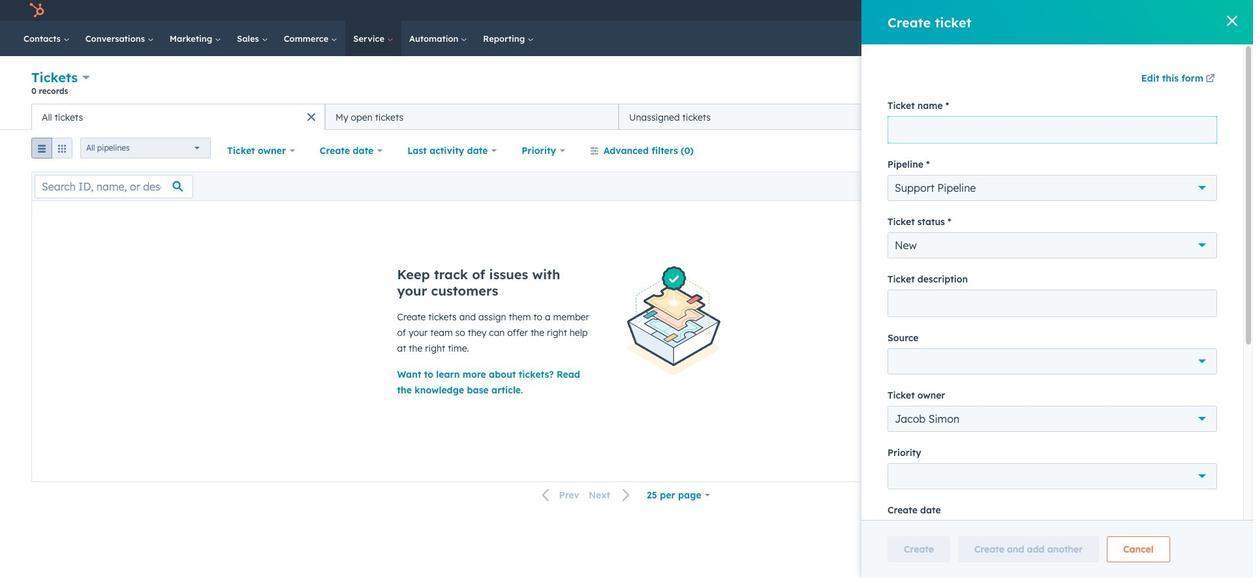 Task type: describe. For each thing, give the bounding box(es) containing it.
Search ID, name, or description search field
[[35, 175, 193, 198]]

pagination navigation
[[535, 487, 639, 504]]

jacob simon image
[[1160, 5, 1172, 16]]

marketplaces image
[[1062, 6, 1073, 18]]



Task type: locate. For each thing, give the bounding box(es) containing it.
banner
[[31, 68, 1222, 104]]

Search HubSpot search field
[[1060, 27, 1208, 50]]

group
[[31, 138, 72, 164]]

menu
[[966, 0, 1238, 21]]



Task type: vqa. For each thing, say whether or not it's contained in the screenshot.
Marketplace Downloads link
no



